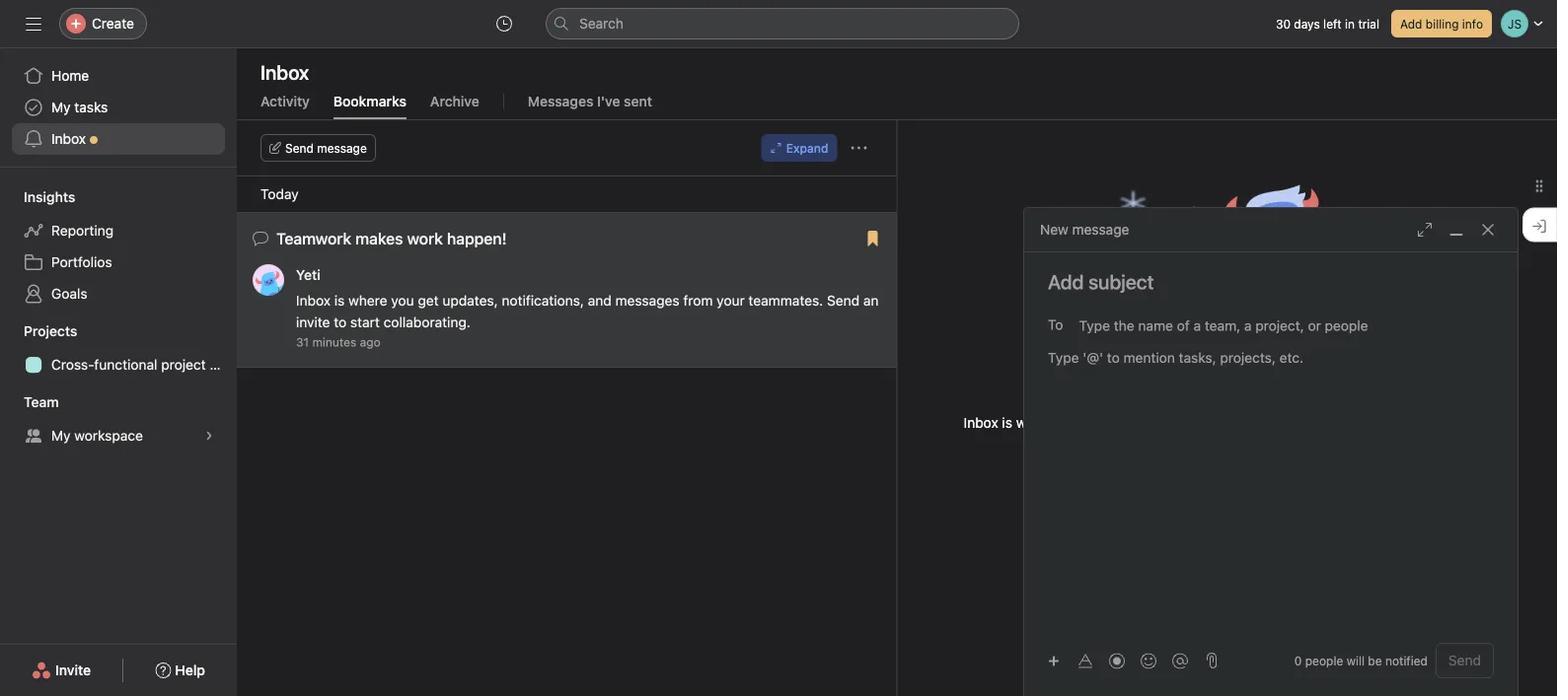Task type: vqa. For each thing, say whether or not it's contained in the screenshot.
'1:1' related to first junececi7 / Ruby 1:1 link from the top of the page
no



Task type: describe. For each thing, give the bounding box(es) containing it.
help button
[[142, 653, 218, 689]]

sent
[[624, 93, 653, 110]]

invite inside yeti inbox is where you get updates, notifications, and messages from your teammates. send an invite to start collaborating. 31 minutes ago
[[296, 314, 330, 331]]

home link
[[12, 60, 225, 92]]

inbox inside global element
[[51, 131, 86, 147]]

0 people will be notified
[[1295, 654, 1428, 668]]

invite button
[[19, 653, 104, 689]]

teamwork makes work happen!
[[276, 230, 507, 248]]

an inside yeti inbox is where you get updates, notifications, and messages from your teammates. send an invite to start collaborating. 31 minutes ago
[[864, 293, 879, 309]]

send inside inbox is where you get updates, notifications, and messages from your teammates. send an invite to start collaborating.
[[1113, 437, 1145, 453]]

to inside inbox is where you get updates, notifications, and messages from your teammates. send an invite to start collaborating.
[[1206, 437, 1219, 453]]

from inside inbox is where you get updates, notifications, and messages from your teammates. send an invite to start collaborating.
[[1351, 415, 1381, 431]]

inbox is where you get updates, notifications, and messages from your teammates. send an invite to start collaborating.
[[964, 415, 1491, 453]]

send message button
[[261, 134, 376, 162]]

today
[[261, 186, 299, 202]]

from inside yeti inbox is where you get updates, notifications, and messages from your teammates. send an invite to start collaborating. 31 minutes ago
[[683, 293, 713, 309]]

search button
[[546, 8, 1020, 39]]

add billing info button
[[1392, 10, 1493, 38]]

ago
[[360, 336, 381, 349]]

notified
[[1386, 654, 1428, 668]]

yeti
[[296, 267, 321, 283]]

portfolios
[[51, 254, 112, 270]]

record a video image
[[1110, 654, 1125, 670]]

portfolios link
[[12, 247, 225, 278]]

insights element
[[0, 180, 237, 314]]

add
[[1401, 17, 1423, 31]]

in
[[1346, 17, 1355, 31]]

workspace
[[74, 428, 143, 444]]

start inside yeti inbox is where you get updates, notifications, and messages from your teammates. send an invite to start collaborating. 31 minutes ago
[[350, 314, 380, 331]]

updates, inside inbox is where you get updates, notifications, and messages from your teammates. send an invite to start collaborating.
[[1111, 415, 1166, 431]]

inbox link
[[12, 123, 225, 155]]

teammates. inside yeti inbox is where you get updates, notifications, and messages from your teammates. send an invite to start collaborating. 31 minutes ago
[[749, 293, 824, 309]]

notifications, inside yeti inbox is where you get updates, notifications, and messages from your teammates. send an invite to start collaborating. 31 minutes ago
[[502, 293, 584, 309]]

teams element
[[0, 385, 237, 456]]

at mention image
[[1173, 654, 1189, 670]]

is inside inbox is where you get updates, notifications, and messages from your teammates. send an invite to start collaborating.
[[1002, 415, 1013, 431]]

minutes
[[312, 336, 357, 349]]

and inside yeti inbox is where you get updates, notifications, and messages from your teammates. send an invite to start collaborating. 31 minutes ago
[[588, 293, 612, 309]]

be
[[1369, 654, 1383, 668]]

updates, inside yeti inbox is where you get updates, notifications, and messages from your teammates. send an invite to start collaborating. 31 minutes ago
[[443, 293, 498, 309]]

where inside yeti inbox is where you get updates, notifications, and messages from your teammates. send an invite to start collaborating. 31 minutes ago
[[349, 293, 387, 309]]

messages
[[528, 93, 594, 110]]

my tasks
[[51, 99, 108, 115]]

collaborating. inside yeti inbox is where you get updates, notifications, and messages from your teammates. send an invite to start collaborating. 31 minutes ago
[[384, 314, 471, 331]]

you inside inbox is where you get updates, notifications, and messages from your teammates. send an invite to start collaborating.
[[1059, 415, 1082, 431]]

message
[[317, 141, 367, 155]]

Add subject text field
[[1025, 269, 1518, 296]]

0
[[1295, 654, 1302, 668]]

your inside inbox is where you get updates, notifications, and messages from your teammates. send an invite to start collaborating.
[[1385, 415, 1413, 431]]

send inside yeti inbox is where you get updates, notifications, and messages from your teammates. send an invite to start collaborating. 31 minutes ago
[[827, 293, 860, 309]]

billing
[[1426, 17, 1459, 31]]

to
[[1048, 317, 1064, 333]]

inbox inside inbox is where you get updates, notifications, and messages from your teammates. send an invite to start collaborating.
[[964, 415, 999, 431]]

trial
[[1359, 17, 1380, 31]]

global element
[[0, 48, 237, 167]]

will
[[1347, 654, 1365, 668]]

30 days left in trial
[[1276, 17, 1380, 31]]

left
[[1324, 17, 1342, 31]]

cross-
[[51, 357, 94, 373]]

more actions image
[[851, 140, 867, 156]]

send button
[[1436, 644, 1495, 679]]

team
[[24, 394, 59, 411]]

people
[[1306, 654, 1344, 668]]

makes
[[356, 230, 403, 248]]

my for my tasks
[[51, 99, 71, 115]]

expand
[[786, 141, 829, 155]]

history image
[[497, 16, 512, 32]]

close image
[[1481, 222, 1496, 238]]

notifications, inside inbox is where you get updates, notifications, and messages from your teammates. send an invite to start collaborating.
[[1170, 415, 1252, 431]]

cross-functional project plan link
[[12, 349, 237, 381]]

activity
[[261, 93, 310, 110]]

reporting
[[51, 223, 114, 239]]

dialog containing new message
[[1025, 208, 1518, 697]]



Task type: locate. For each thing, give the bounding box(es) containing it.
my
[[51, 99, 71, 115], [51, 428, 71, 444]]

bookmarks
[[334, 93, 407, 110]]

1 horizontal spatial where
[[1016, 415, 1055, 431]]

1 horizontal spatial is
[[1002, 415, 1013, 431]]

1 horizontal spatial get
[[1086, 415, 1107, 431]]

0 horizontal spatial updates,
[[443, 293, 498, 309]]

search list box
[[546, 8, 1020, 39]]

archive link
[[430, 93, 480, 119]]

0 horizontal spatial messages
[[616, 293, 680, 309]]

bookmarks link
[[334, 93, 407, 119]]

help
[[175, 663, 205, 679]]

1 vertical spatial and
[[1256, 415, 1280, 431]]

0 horizontal spatial your
[[717, 293, 745, 309]]

1 horizontal spatial your
[[1385, 415, 1413, 431]]

project
[[161, 357, 206, 373]]

days
[[1294, 17, 1321, 31]]

1 vertical spatial start
[[1223, 437, 1252, 453]]

my for my workspace
[[51, 428, 71, 444]]

0 horizontal spatial notifications,
[[502, 293, 584, 309]]

0 vertical spatial where
[[349, 293, 387, 309]]

minimize image
[[1449, 222, 1465, 238]]

invite
[[55, 663, 91, 679]]

see details, my workspace image
[[203, 430, 215, 442]]

start
[[350, 314, 380, 331], [1223, 437, 1252, 453]]

hide sidebar image
[[26, 16, 41, 32]]

insert an object image
[[1048, 656, 1060, 668]]

get inside yeti inbox is where you get updates, notifications, and messages from your teammates. send an invite to start collaborating. 31 minutes ago
[[418, 293, 439, 309]]

archive notification image
[[859, 236, 875, 252]]

1 horizontal spatial you
[[1059, 415, 1082, 431]]

30
[[1276, 17, 1291, 31]]

messages i've sent
[[528, 93, 653, 110]]

0 vertical spatial collaborating.
[[384, 314, 471, 331]]

and inside inbox is where you get updates, notifications, and messages from your teammates. send an invite to start collaborating.
[[1256, 415, 1280, 431]]

1 vertical spatial your
[[1385, 415, 1413, 431]]

messages inside yeti inbox is where you get updates, notifications, and messages from your teammates. send an invite to start collaborating. 31 minutes ago
[[616, 293, 680, 309]]

1 vertical spatial where
[[1016, 415, 1055, 431]]

projects element
[[0, 314, 237, 385]]

projects
[[24, 323, 77, 340]]

my down team
[[51, 428, 71, 444]]

more actions image
[[796, 236, 812, 252]]

invite
[[296, 314, 330, 331], [1168, 437, 1202, 453]]

0 horizontal spatial an
[[864, 293, 879, 309]]

get inside inbox is where you get updates, notifications, and messages from your teammates. send an invite to start collaborating.
[[1086, 415, 1107, 431]]

1 vertical spatial invite
[[1168, 437, 1202, 453]]

new message
[[1040, 222, 1130, 238]]

2 my from the top
[[51, 428, 71, 444]]

1 vertical spatial collaborating.
[[1256, 437, 1343, 453]]

0 horizontal spatial teammates.
[[749, 293, 824, 309]]

and
[[588, 293, 612, 309], [1256, 415, 1280, 431]]

toolbar
[[1040, 647, 1198, 676]]

1 vertical spatial to
[[1206, 437, 1219, 453]]

expand popout to full screen image
[[1418, 222, 1433, 238]]

0 horizontal spatial get
[[418, 293, 439, 309]]

dialog
[[1025, 208, 1518, 697]]

invite inside inbox is where you get updates, notifications, and messages from your teammates. send an invite to start collaborating.
[[1168, 437, 1202, 453]]

0 horizontal spatial invite
[[296, 314, 330, 331]]

0 vertical spatial to
[[334, 314, 347, 331]]

0 horizontal spatial is
[[334, 293, 345, 309]]

updates,
[[443, 293, 498, 309], [1111, 415, 1166, 431]]

start inside inbox is where you get updates, notifications, and messages from your teammates. send an invite to start collaborating.
[[1223, 437, 1252, 453]]

1 vertical spatial an
[[1149, 437, 1165, 453]]

0 vertical spatial an
[[864, 293, 879, 309]]

remove from bookmarks image
[[828, 236, 844, 252]]

my inside global element
[[51, 99, 71, 115]]

you
[[391, 293, 414, 309], [1059, 415, 1082, 431]]

teammates.
[[749, 293, 824, 309], [1417, 415, 1491, 431]]

work happen!
[[407, 230, 507, 248]]

collaborating.
[[384, 314, 471, 331], [1256, 437, 1343, 453]]

activity link
[[261, 93, 310, 119]]

1 vertical spatial you
[[1059, 415, 1082, 431]]

1 vertical spatial updates,
[[1111, 415, 1166, 431]]

1 horizontal spatial to
[[1206, 437, 1219, 453]]

messages inside inbox is where you get updates, notifications, and messages from your teammates. send an invite to start collaborating.
[[1283, 415, 1348, 431]]

1 horizontal spatial from
[[1351, 415, 1381, 431]]

0 vertical spatial get
[[418, 293, 439, 309]]

to inside yeti inbox is where you get updates, notifications, and messages from your teammates. send an invite to start collaborating. 31 minutes ago
[[334, 314, 347, 331]]

goals link
[[12, 278, 225, 310]]

0 vertical spatial start
[[350, 314, 380, 331]]

1 vertical spatial is
[[1002, 415, 1013, 431]]

1 vertical spatial from
[[1351, 415, 1381, 431]]

1 horizontal spatial teammates.
[[1417, 415, 1491, 431]]

0 vertical spatial my
[[51, 99, 71, 115]]

0 horizontal spatial start
[[350, 314, 380, 331]]

tasks
[[74, 99, 108, 115]]

my left tasks
[[51, 99, 71, 115]]

is inside yeti inbox is where you get updates, notifications, and messages from your teammates. send an invite to start collaborating. 31 minutes ago
[[334, 293, 345, 309]]

is
[[334, 293, 345, 309], [1002, 415, 1013, 431]]

send message
[[285, 141, 367, 155]]

my inside teams element
[[51, 428, 71, 444]]

0 vertical spatial updates,
[[443, 293, 498, 309]]

my workspace
[[51, 428, 143, 444]]

teamwork
[[276, 230, 352, 248]]

formatting image
[[1078, 654, 1094, 670]]

info
[[1463, 17, 1484, 31]]

expand button
[[762, 134, 838, 162]]

goals
[[51, 286, 87, 302]]

0 horizontal spatial collaborating.
[[384, 314, 471, 331]]

my tasks link
[[12, 92, 225, 123]]

0 vertical spatial you
[[391, 293, 414, 309]]

yeti inbox is where you get updates, notifications, and messages from your teammates. send an invite to start collaborating. 31 minutes ago
[[296, 267, 883, 349]]

an
[[864, 293, 879, 309], [1149, 437, 1165, 453]]

1 horizontal spatial messages
[[1283, 415, 1348, 431]]

1 my from the top
[[51, 99, 71, 115]]

0 vertical spatial is
[[334, 293, 345, 309]]

0 horizontal spatial to
[[334, 314, 347, 331]]

0 vertical spatial teammates.
[[749, 293, 824, 309]]

0 horizontal spatial where
[[349, 293, 387, 309]]

where
[[349, 293, 387, 309], [1016, 415, 1055, 431]]

get
[[418, 293, 439, 309], [1086, 415, 1107, 431]]

you inside yeti inbox is where you get updates, notifications, and messages from your teammates. send an invite to start collaborating. 31 minutes ago
[[391, 293, 414, 309]]

1 horizontal spatial and
[[1256, 415, 1280, 431]]

cross-functional project plan
[[51, 357, 237, 373]]

1 vertical spatial messages
[[1283, 415, 1348, 431]]

1 horizontal spatial updates,
[[1111, 415, 1166, 431]]

send inside dialog
[[1449, 653, 1482, 669]]

1 horizontal spatial start
[[1223, 437, 1252, 453]]

projects button
[[0, 322, 77, 342]]

home
[[51, 68, 89, 84]]

1 vertical spatial get
[[1086, 415, 1107, 431]]

0 vertical spatial invite
[[296, 314, 330, 331]]

0 vertical spatial messages
[[616, 293, 680, 309]]

create button
[[59, 8, 147, 39]]

inbox inside yeti inbox is where you get updates, notifications, and messages from your teammates. send an invite to start collaborating. 31 minutes ago
[[296, 293, 331, 309]]

insights button
[[0, 188, 75, 207]]

an inside inbox is where you get updates, notifications, and messages from your teammates. send an invite to start collaborating.
[[1149, 437, 1165, 453]]

your
[[717, 293, 745, 309], [1385, 415, 1413, 431]]

1 vertical spatial teammates.
[[1417, 415, 1491, 431]]

where inside inbox is where you get updates, notifications, and messages from your teammates. send an invite to start collaborating.
[[1016, 415, 1055, 431]]

teammates. inside inbox is where you get updates, notifications, and messages from your teammates. send an invite to start collaborating.
[[1417, 415, 1491, 431]]

collaborating. inside inbox is where you get updates, notifications, and messages from your teammates. send an invite to start collaborating.
[[1256, 437, 1343, 453]]

0 horizontal spatial from
[[683, 293, 713, 309]]

0 horizontal spatial and
[[588, 293, 612, 309]]

1 horizontal spatial an
[[1149, 437, 1165, 453]]

team button
[[0, 393, 59, 413]]

create
[[92, 15, 134, 32]]

inbox
[[261, 60, 309, 83], [51, 131, 86, 147], [296, 293, 331, 309], [964, 415, 999, 431]]

0 horizontal spatial you
[[391, 293, 414, 309]]

archive
[[430, 93, 480, 110]]

plan
[[210, 357, 237, 373]]

31
[[296, 336, 309, 349]]

from
[[683, 293, 713, 309], [1351, 415, 1381, 431]]

search
[[579, 15, 624, 32]]

add billing info
[[1401, 17, 1484, 31]]

1 horizontal spatial notifications,
[[1170, 415, 1252, 431]]

Type the name of a team, a project, or people text field
[[1079, 314, 1383, 338]]

toolbar inside dialog
[[1040, 647, 1198, 676]]

0 vertical spatial from
[[683, 293, 713, 309]]

0 vertical spatial notifications,
[[502, 293, 584, 309]]

messages i've sent link
[[528, 93, 653, 119]]

reporting link
[[12, 215, 225, 247]]

messages
[[616, 293, 680, 309], [1283, 415, 1348, 431]]

i've
[[597, 93, 620, 110]]

emoji image
[[1141, 654, 1157, 670]]

1 vertical spatial notifications,
[[1170, 415, 1252, 431]]

my workspace link
[[12, 421, 225, 452]]

insights
[[24, 189, 75, 205]]

0 vertical spatial and
[[588, 293, 612, 309]]

1 horizontal spatial collaborating.
[[1256, 437, 1343, 453]]

your inside yeti inbox is where you get updates, notifications, and messages from your teammates. send an invite to start collaborating. 31 minutes ago
[[717, 293, 745, 309]]

0 vertical spatial your
[[717, 293, 745, 309]]

1 horizontal spatial invite
[[1168, 437, 1202, 453]]

1 vertical spatial my
[[51, 428, 71, 444]]

to
[[334, 314, 347, 331], [1206, 437, 1219, 453]]

send
[[285, 141, 314, 155], [827, 293, 860, 309], [1113, 437, 1145, 453], [1449, 653, 1482, 669]]

functional
[[94, 357, 157, 373]]

notifications,
[[502, 293, 584, 309], [1170, 415, 1252, 431]]



